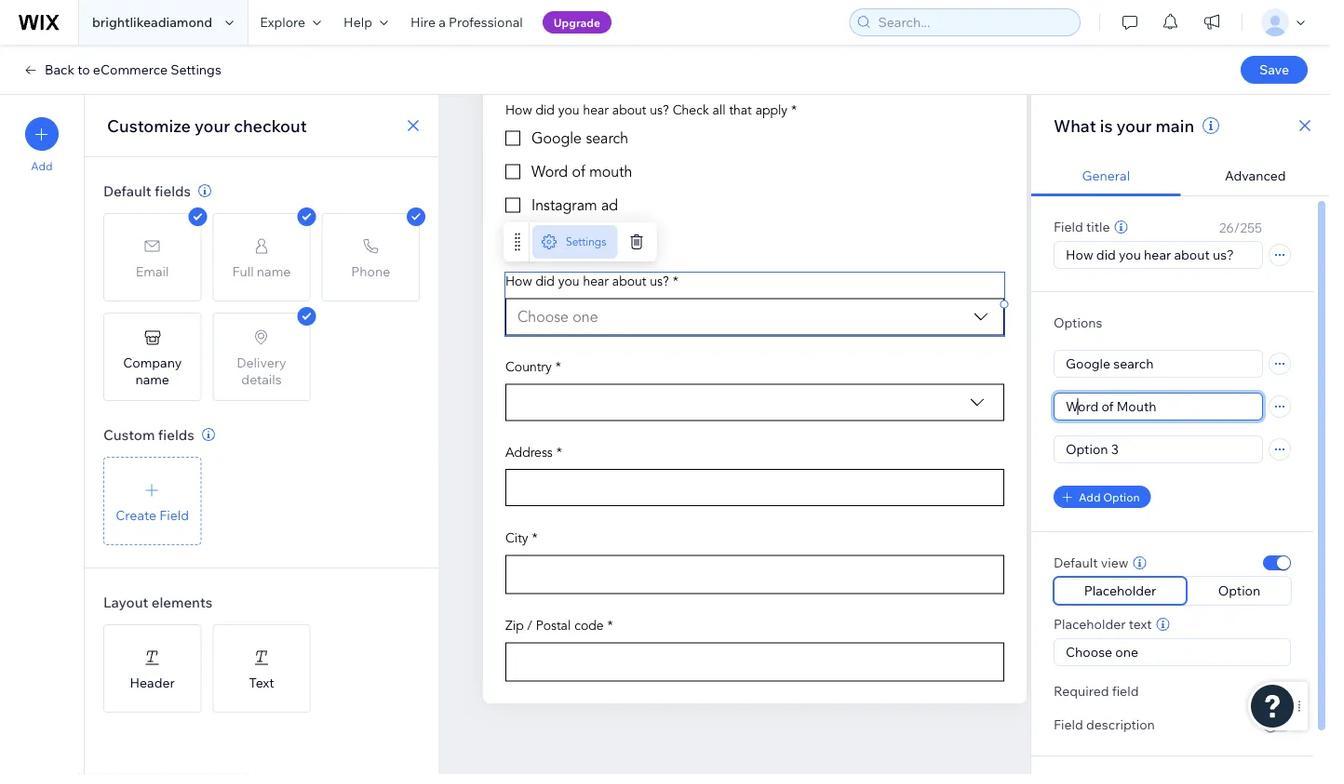 Task type: describe. For each thing, give the bounding box(es) containing it.
elements
[[151, 593, 213, 611]]

general button
[[1031, 156, 1181, 196]]

help button
[[332, 0, 399, 45]]

custom fields
[[103, 426, 194, 444]]

name
[[135, 371, 169, 387]]

customize your checkout
[[107, 115, 307, 136]]

add option button
[[1054, 486, 1151, 508]]

fields for default fields
[[155, 182, 191, 200]]

Field title text field
[[1055, 242, 1262, 268]]

26 / 255
[[1219, 220, 1262, 236]]

Options text field
[[1055, 351, 1262, 377]]

customize
[[107, 115, 191, 136]]

is
[[1100, 115, 1113, 136]]

default view
[[1054, 555, 1129, 571]]

layout
[[103, 593, 148, 611]]

upgrade button
[[542, 11, 612, 34]]

advanced button
[[1181, 156, 1330, 196]]

text
[[249, 674, 274, 691]]

placeholder for placeholder
[[1084, 583, 1156, 599]]

explore
[[260, 14, 305, 30]]

default for default view
[[1054, 555, 1098, 571]]

Search... field
[[873, 9, 1074, 35]]

professional
[[449, 14, 523, 30]]

settings button
[[532, 226, 617, 259]]

create field button
[[103, 457, 201, 545]]

default for default fields
[[103, 182, 151, 200]]

main
[[1156, 115, 1194, 136]]

back to ecommerce settings
[[45, 61, 221, 78]]

1 options text field from the top
[[1055, 394, 1262, 420]]

custom
[[103, 426, 155, 444]]

general
[[1082, 168, 1130, 184]]

settings inside 'button'
[[566, 235, 606, 249]]

Placeholder text field
[[1060, 639, 1285, 666]]

to
[[78, 61, 90, 78]]

option inside 'button'
[[1218, 583, 1261, 599]]

hire
[[410, 14, 436, 30]]

create
[[116, 507, 156, 523]]

create field
[[116, 507, 189, 523]]

2 options text field from the top
[[1055, 437, 1262, 463]]

ecommerce
[[93, 61, 168, 78]]

brightlikeadiamond
[[92, 14, 212, 30]]

/
[[1234, 220, 1240, 236]]

2 your from the left
[[1116, 115, 1152, 136]]

field for field title
[[1054, 219, 1083, 235]]

back to ecommerce settings button
[[22, 61, 221, 78]]



Task type: vqa. For each thing, say whether or not it's contained in the screenshot.
217537123517253
no



Task type: locate. For each thing, give the bounding box(es) containing it.
add button
[[25, 117, 59, 173]]

required
[[1054, 683, 1109, 700]]

add inside button
[[1079, 490, 1101, 504]]

save button
[[1241, 56, 1308, 84]]

field description
[[1054, 717, 1155, 733]]

default down customize
[[103, 182, 151, 200]]

2 vertical spatial field
[[1054, 717, 1083, 733]]

0 horizontal spatial default
[[103, 182, 151, 200]]

1 horizontal spatial settings
[[566, 235, 606, 249]]

default left 'view'
[[1054, 555, 1098, 571]]

0 vertical spatial default
[[103, 182, 151, 200]]

options
[[1054, 315, 1102, 331]]

default
[[103, 182, 151, 200], [1054, 555, 1098, 571]]

save
[[1259, 61, 1289, 78]]

your
[[195, 115, 230, 136], [1116, 115, 1152, 136]]

description
[[1086, 717, 1155, 733]]

1 vertical spatial default
[[1054, 555, 1098, 571]]

options text field down options text box
[[1055, 394, 1262, 420]]

what
[[1054, 115, 1096, 136]]

tab list containing general
[[1031, 156, 1330, 196]]

tab list
[[1031, 156, 1330, 196]]

option button
[[1188, 577, 1291, 605]]

field title
[[1054, 219, 1110, 235]]

0 horizontal spatial settings
[[171, 61, 221, 78]]

upgrade
[[554, 15, 600, 29]]

1 horizontal spatial add
[[1079, 490, 1101, 504]]

0 vertical spatial add
[[31, 159, 53, 173]]

1 vertical spatial fields
[[158, 426, 194, 444]]

help
[[344, 14, 372, 30]]

fields
[[155, 182, 191, 200], [158, 426, 194, 444]]

checkout
[[234, 115, 307, 136]]

26
[[1219, 220, 1234, 236]]

option up 'view'
[[1103, 490, 1140, 504]]

company
[[123, 354, 182, 370]]

option inside button
[[1103, 490, 1140, 504]]

0 vertical spatial field
[[1054, 219, 1083, 235]]

placeholder down the "placeholder" button at the right
[[1054, 616, 1126, 632]]

placeholder text
[[1054, 616, 1152, 632]]

default fields
[[103, 182, 191, 200]]

option
[[1103, 490, 1140, 504], [1218, 583, 1261, 599]]

fields for custom fields
[[158, 426, 194, 444]]

field right create
[[159, 507, 189, 523]]

placeholder inside button
[[1084, 583, 1156, 599]]

1 vertical spatial options text field
[[1055, 437, 1262, 463]]

header
[[130, 674, 175, 691]]

add for add option
[[1079, 490, 1101, 504]]

add inside button
[[31, 159, 53, 173]]

company name
[[123, 354, 182, 387]]

settings inside button
[[171, 61, 221, 78]]

a
[[439, 14, 446, 30]]

0 vertical spatial option
[[1103, 490, 1140, 504]]

hire a professional
[[410, 14, 523, 30]]

back
[[45, 61, 75, 78]]

option up placeholder text field on the right
[[1218, 583, 1261, 599]]

field for field description
[[1054, 717, 1083, 733]]

advanced
[[1225, 168, 1286, 184]]

options text field up add option
[[1055, 437, 1262, 463]]

required field
[[1054, 683, 1139, 700]]

field
[[1112, 683, 1139, 700]]

255
[[1240, 220, 1262, 236]]

placeholder down 'view'
[[1084, 583, 1156, 599]]

Options text field
[[1055, 394, 1262, 420], [1055, 437, 1262, 463]]

fields down customize
[[155, 182, 191, 200]]

1 vertical spatial placeholder
[[1054, 616, 1126, 632]]

add
[[31, 159, 53, 173], [1079, 490, 1101, 504]]

1 vertical spatial option
[[1218, 583, 1261, 599]]

placeholder for placeholder text
[[1054, 616, 1126, 632]]

text
[[1129, 616, 1152, 632]]

placeholder button
[[1054, 577, 1187, 605]]

your right is
[[1116, 115, 1152, 136]]

0 vertical spatial placeholder
[[1084, 583, 1156, 599]]

field down required
[[1054, 717, 1083, 733]]

1 vertical spatial add
[[1079, 490, 1101, 504]]

add for add
[[31, 159, 53, 173]]

layout elements
[[103, 593, 213, 611]]

what is your main
[[1054, 115, 1194, 136]]

0 horizontal spatial option
[[1103, 490, 1140, 504]]

title
[[1086, 219, 1110, 235]]

fields right the custom
[[158, 426, 194, 444]]

1 your from the left
[[195, 115, 230, 136]]

your left checkout at the top of page
[[195, 115, 230, 136]]

field inside button
[[159, 507, 189, 523]]

1 horizontal spatial your
[[1116, 115, 1152, 136]]

add option
[[1079, 490, 1140, 504]]

0 vertical spatial settings
[[171, 61, 221, 78]]

0 horizontal spatial your
[[195, 115, 230, 136]]

view
[[1101, 555, 1129, 571]]

1 vertical spatial field
[[159, 507, 189, 523]]

hire a professional link
[[399, 0, 534, 45]]

1 horizontal spatial option
[[1218, 583, 1261, 599]]

0 horizontal spatial add
[[31, 159, 53, 173]]

1 vertical spatial settings
[[566, 235, 606, 249]]

field
[[1054, 219, 1083, 235], [159, 507, 189, 523], [1054, 717, 1083, 733]]

1 horizontal spatial default
[[1054, 555, 1098, 571]]

settings
[[171, 61, 221, 78], [566, 235, 606, 249]]

field left title
[[1054, 219, 1083, 235]]

placeholder
[[1084, 583, 1156, 599], [1054, 616, 1126, 632]]

0 vertical spatial fields
[[155, 182, 191, 200]]

0 vertical spatial options text field
[[1055, 394, 1262, 420]]



